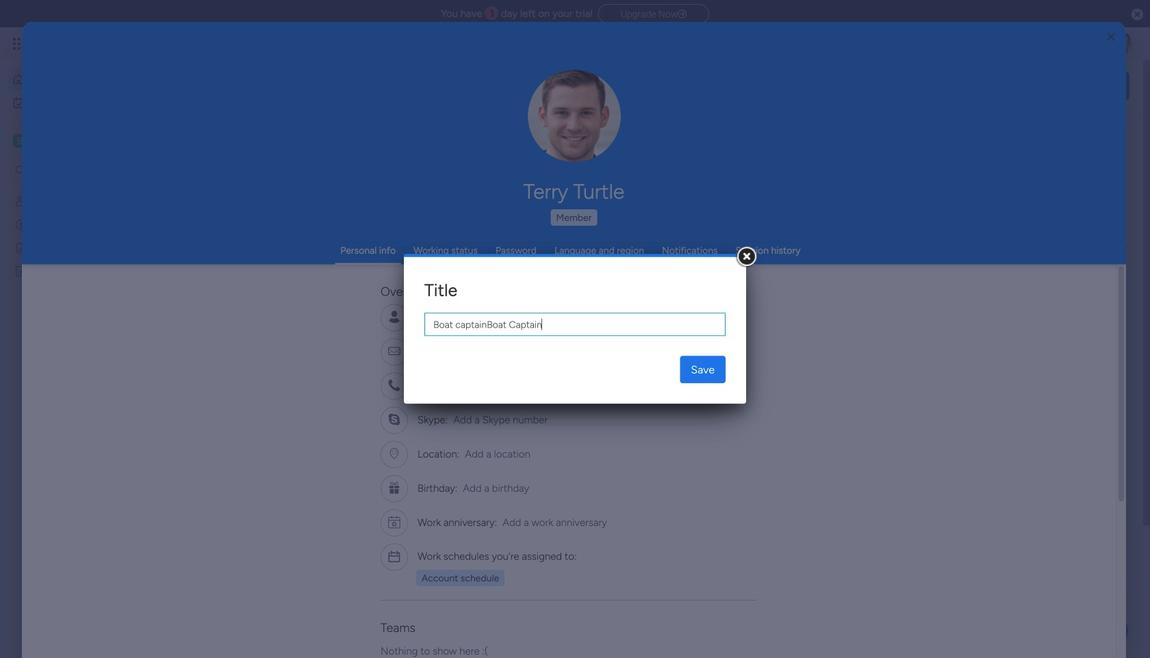 Task type: locate. For each thing, give the bounding box(es) containing it.
0 horizontal spatial public board image
[[14, 242, 27, 255]]

0 vertical spatial public board image
[[14, 242, 27, 255]]

getting started element
[[925, 527, 1130, 581]]

templates image image
[[937, 303, 1118, 397]]

1 vertical spatial public board image
[[453, 277, 468, 292]]

list box
[[0, 187, 175, 468]]

None field
[[425, 313, 726, 336]]

1 component image from the left
[[453, 299, 465, 311]]

public board image inside quick search results list box
[[453, 277, 468, 292]]

dapulse rightstroke image
[[678, 9, 687, 20]]

1 horizontal spatial component image
[[677, 299, 689, 311]]

option
[[0, 189, 175, 192]]

public board image
[[14, 242, 27, 255], [453, 277, 468, 292]]

1 horizontal spatial public board image
[[453, 277, 468, 292]]

dapulse x slim image
[[1110, 127, 1126, 143]]

workspace image
[[13, 134, 27, 149]]

close image
[[1107, 32, 1116, 42]]

dapulse close image
[[1132, 8, 1144, 22]]

component image
[[453, 299, 465, 311], [677, 299, 689, 311]]

0 horizontal spatial component image
[[453, 299, 465, 311]]

quick search results list box
[[212, 155, 892, 505]]



Task type: vqa. For each thing, say whether or not it's contained in the screenshot.
the dapulse x slim Image
yes



Task type: describe. For each thing, give the bounding box(es) containing it.
2 component image from the left
[[677, 299, 689, 311]]

terry turtle image
[[1112, 33, 1134, 55]]

copied! image
[[509, 312, 519, 323]]

select product image
[[12, 37, 26, 51]]

add to favorites image
[[406, 446, 420, 459]]

public dashboard image
[[14, 265, 27, 278]]

help center element
[[925, 592, 1130, 647]]



